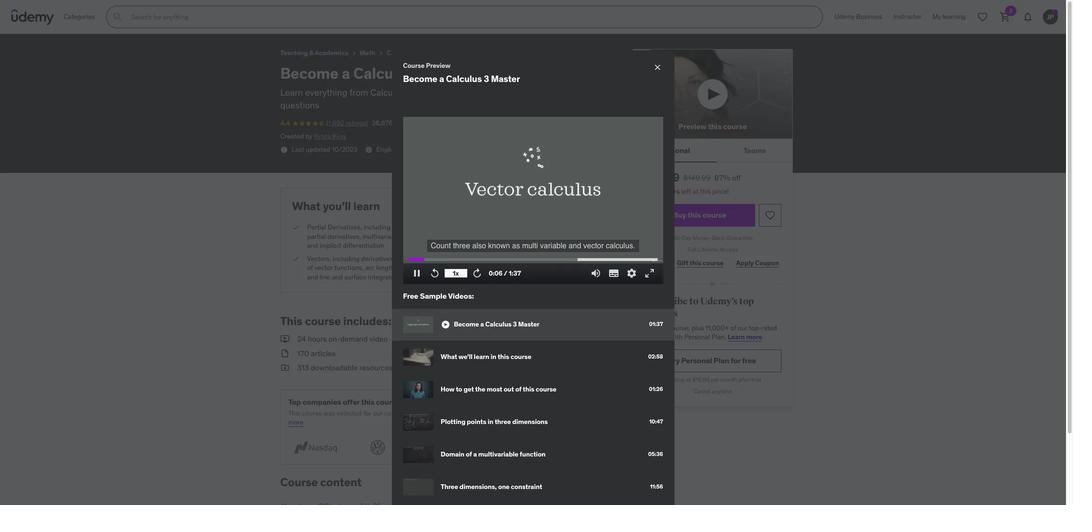 Task type: describe. For each thing, give the bounding box(es) containing it.
finding
[[546, 232, 566, 241]]

and left pause icon
[[396, 264, 407, 272]]

your
[[454, 87, 471, 98]]

this right offer
[[361, 397, 375, 407]]

derivatives
[[361, 254, 393, 263]]

7 more button
[[516, 145, 537, 154]]

become inside become a calculus 3 master learn everything from calculus 3, then test your knowledge with 780+ practice questions
[[280, 64, 339, 83]]

top
[[288, 397, 301, 407]]

0 vertical spatial in
[[491, 353, 496, 361]]

length
[[376, 264, 395, 272]]

surface
[[344, 273, 366, 281]]

learn for top companies offer this course to their employees
[[575, 409, 592, 417]]

multivariable inside become a calculus 3 master dialog
[[478, 450, 518, 459]]

with inside become a calculus 3 master learn everything from calculus 3, then test your knowledge with 780+ practice questions
[[519, 87, 536, 98]]

udemy business
[[835, 12, 882, 21]]

course content
[[280, 475, 362, 489]]

king
[[332, 132, 346, 140]]

small image for completion
[[451, 348, 460, 359]]

2 vertical spatial to
[[401, 397, 409, 407]]

small image for resources
[[280, 362, 290, 373]]

free sample videos:
[[403, 291, 474, 301]]

starting
[[664, 376, 685, 383]]

1 vertical spatial students
[[394, 119, 420, 127]]

of down their
[[415, 409, 420, 417]]

of right domain
[[466, 450, 472, 459]]

0 horizontal spatial hours
[[308, 334, 327, 344]]

partial derivatives, including higher order partial derivatives, multivariable chain rule and implicit differentiation
[[307, 223, 431, 250]]

0 horizontal spatial integrals
[[368, 273, 394, 281]]

3,
[[407, 87, 414, 98]]

170
[[297, 349, 309, 358]]

volkswagen image
[[367, 439, 388, 456]]

master inside become a calculus 3 master learn everything from calculus 3, then test your knowledge with 780+ practice questions
[[430, 64, 479, 83]]

1 xsmall image from the left
[[350, 49, 358, 57]]

course up on-
[[305, 314, 341, 328]]

and right the line
[[332, 273, 343, 281]]

money-
[[693, 234, 712, 241]]

a inside become a calculus 3 master learn everything from calculus 3, then test your knowledge with 780+ practice questions
[[342, 64, 350, 83]]

small image left the 170
[[280, 348, 290, 359]]

mobile
[[504, 334, 527, 344]]

everything
[[305, 87, 347, 98]]

udemy image
[[11, 9, 54, 25]]

cancel
[[693, 388, 711, 395]]

xsmall image for vectors,
[[292, 254, 300, 264]]

05:36
[[648, 451, 663, 458]]

apply
[[736, 259, 754, 267]]

partial
[[307, 223, 326, 231]]

become inside course preview become a calculus 3 master
[[403, 73, 437, 84]]

one
[[498, 483, 510, 491]]

month
[[721, 376, 737, 383]]

1 horizontal spatial by
[[499, 409, 506, 417]]

1 horizontal spatial (1,992 ratings)
[[326, 119, 368, 127]]

and left the line
[[307, 273, 318, 281]]

derivatives,
[[327, 232, 361, 241]]

curvature,
[[409, 264, 438, 272]]

learn for you'll
[[353, 199, 380, 214]]

this course was selected for our collection of top-rated courses trusted by businesses worldwide.
[[288, 409, 574, 417]]

learn more link for subscribe to udemy's top courses
[[728, 333, 762, 341]]

buy this course button
[[644, 204, 755, 227]]

plotting
[[441, 418, 466, 426]]

learn for we'll
[[474, 353, 489, 361]]

the inside multiple integrals, including approximating double and triple integrals, finding volume, and changing the order of integration
[[507, 241, 517, 250]]

apply coupon
[[736, 259, 779, 267]]

businesses
[[507, 409, 540, 417]]

this inside 'buy this course' button
[[688, 210, 701, 220]]

order inside multiple integrals, including approximating double and triple integrals, finding volume, and changing the order of integration
[[519, 241, 534, 250]]

employees
[[428, 397, 466, 407]]

0:06 / 1:37
[[489, 269, 521, 278]]

at inside starting at $16.58 per month after trial cancel anytime
[[686, 376, 691, 383]]

articles
[[311, 349, 336, 358]]

chain
[[402, 232, 418, 241]]

course down companies
[[302, 409, 322, 417]]

created
[[280, 132, 304, 140]]

gift
[[677, 259, 689, 267]]

personal inside button
[[660, 145, 690, 155]]

collection
[[384, 409, 413, 417]]

at inside $18.99 $149.99 87% off 10 hours left at this price!
[[693, 187, 699, 196]]

close modal image
[[653, 63, 662, 72]]

3 left submit search image
[[77, 4, 82, 14]]

of inside get this course, plus 11,000+ of our top-rated courses, with personal plan.
[[731, 323, 736, 332]]

learn for subscribe to udemy's top courses
[[728, 333, 745, 341]]

three
[[495, 418, 511, 426]]

udemy's
[[700, 296, 738, 307]]

0 horizontal spatial students
[[96, 16, 122, 25]]

0 vertical spatial by
[[306, 132, 312, 140]]

10
[[654, 187, 661, 196]]

1 vertical spatial (1,992
[[326, 119, 344, 127]]

fullscreen image
[[644, 268, 655, 279]]

english
[[376, 145, 398, 153]]

functions,
[[334, 264, 364, 272]]

course for course content
[[280, 475, 318, 489]]

includes:
[[343, 314, 391, 328]]

1 vertical spatial in
[[488, 418, 493, 426]]

$18.99 $149.99 87% off 10 hours left at this price!
[[644, 170, 741, 196]]

this for this course was selected for our collection of top-rated courses trusted by businesses worldwide.
[[288, 409, 301, 417]]

last updated 10/2023
[[292, 145, 357, 153]]

krista
[[314, 132, 331, 140]]

1 horizontal spatial ratings)
[[346, 119, 368, 127]]

1 horizontal spatial 36,676 students
[[372, 119, 420, 127]]

master inside course preview become a calculus 3 master
[[491, 73, 520, 84]]

become a calculus 3 master inside dialog
[[454, 320, 540, 328]]

arc
[[365, 264, 374, 272]]

0 vertical spatial become a calculus 3 master
[[8, 4, 108, 14]]

this down on
[[498, 353, 509, 361]]

the inside become a calculus 3 master dialog
[[475, 385, 485, 394]]

approximating
[[549, 223, 591, 231]]

dimensions
[[512, 418, 548, 426]]

personal inside get this course, plus 11,000+ of our top-rated courses, with personal plan.
[[684, 333, 710, 341]]

videos:
[[448, 291, 474, 301]]

teaching
[[280, 49, 308, 57]]

this inside $18.99 $149.99 87% off 10 hours left at this price!
[[700, 187, 711, 196]]

more for subscribe to udemy's top courses
[[746, 333, 762, 341]]

forward 5 seconds image
[[471, 268, 483, 279]]

implicit
[[320, 241, 341, 250]]

last
[[292, 145, 304, 153]]

02:58
[[648, 353, 663, 360]]

including for multivariable
[[364, 223, 391, 231]]

certificate
[[468, 349, 503, 358]]

full
[[688, 246, 697, 253]]

0 horizontal spatial our
[[373, 409, 383, 417]]

this for this course includes:
[[280, 314, 302, 328]]

resources
[[360, 363, 393, 372]]

how
[[441, 385, 455, 394]]

preview inside "button"
[[679, 122, 707, 131]]

day
[[682, 234, 692, 241]]

170 articles
[[297, 349, 336, 358]]

10:47
[[649, 418, 663, 425]]

xsmall image for last
[[280, 146, 288, 153]]

1 vertical spatial 4.4
[[280, 119, 290, 127]]

submit search image
[[112, 11, 124, 23]]

to for get
[[456, 385, 462, 394]]

more for top companies offer this course to their employees
[[288, 418, 304, 427]]

points
[[467, 418, 486, 426]]

get
[[644, 323, 655, 332]]

0 horizontal spatial (1,992 ratings)
[[28, 16, 70, 25]]

0 horizontal spatial ratings)
[[48, 16, 70, 25]]

try personal plan for free
[[669, 356, 756, 365]]

and up length
[[395, 254, 406, 263]]

0 vertical spatial 36,676 students
[[74, 16, 122, 25]]

anytime
[[712, 388, 732, 395]]

differentiation
[[343, 241, 384, 250]]

plan
[[714, 356, 729, 365]]

1x button
[[445, 265, 467, 281]]

learn more for top companies offer this course to their employees
[[288, 409, 592, 427]]

progress bar slider
[[409, 254, 658, 265]]

video
[[370, 334, 388, 344]]

of inside vectors, including derivatives and integrals of vector functions, arc length and curvature, and line and surface integrals
[[307, 264, 313, 272]]

practice
[[562, 87, 595, 98]]

0 vertical spatial integrals
[[407, 254, 433, 263]]

11:56
[[650, 483, 663, 490]]

tv
[[543, 334, 552, 344]]

this inside get this course, plus 11,000+ of our top-rated courses, with personal plan.
[[656, 323, 667, 332]]

and down double
[[466, 241, 477, 250]]

this course includes:
[[280, 314, 391, 328]]

1 horizontal spatial for
[[731, 356, 741, 365]]

their
[[410, 397, 427, 407]]

mute image
[[590, 268, 601, 279]]

test
[[436, 87, 452, 98]]

companies
[[303, 397, 341, 407]]

free
[[742, 356, 756, 365]]

0 vertical spatial 36,676
[[74, 16, 94, 25]]

three
[[441, 483, 458, 491]]

top
[[739, 296, 754, 307]]

plus
[[692, 323, 704, 332]]

this inside preview this course "button"
[[708, 122, 722, 131]]

24 hours on-demand video
[[297, 334, 388, 344]]

small image inside become a calculus 3 master dialog
[[441, 320, 450, 329]]

with inside get this course, plus 11,000+ of our top-rated courses, with personal plan.
[[670, 333, 683, 341]]

partial
[[307, 232, 326, 241]]

2 vertical spatial personal
[[681, 356, 712, 365]]



Task type: vqa. For each thing, say whether or not it's contained in the screenshot.
"PAUSE" icon
yes



Task type: locate. For each thing, give the bounding box(es) containing it.
access down 'back'
[[720, 246, 738, 253]]

1 vertical spatial more
[[746, 333, 762, 341]]

learn
[[280, 87, 303, 98], [728, 333, 745, 341], [575, 409, 592, 417]]

0 vertical spatial 4.4
[[8, 16, 17, 25]]

course for course preview become a calculus 3 master
[[403, 61, 425, 70]]

course down calculus link
[[403, 61, 425, 70]]

instructor link
[[888, 6, 927, 28]]

more
[[521, 145, 537, 153], [746, 333, 762, 341], [288, 418, 304, 427]]

3 up knowledge
[[484, 73, 489, 84]]

hours up '170 articles'
[[308, 334, 327, 344]]

master
[[83, 4, 108, 14], [430, 64, 479, 83], [491, 73, 520, 84], [518, 320, 540, 328]]

1 horizontal spatial top-
[[749, 323, 762, 332]]

course down mobile at bottom left
[[511, 353, 531, 361]]

offer
[[343, 397, 360, 407]]

1 vertical spatial learn
[[728, 333, 745, 341]]

0 horizontal spatial what
[[292, 199, 321, 214]]

what you'll learn
[[292, 199, 380, 214]]

30-day money-back guarantee full lifetime access
[[673, 234, 753, 253]]

1 horizontal spatial become a calculus 3 master
[[454, 320, 540, 328]]

preview up test
[[426, 61, 451, 70]]

1 vertical spatial rated
[[434, 409, 450, 417]]

personal down plus
[[684, 333, 710, 341]]

the down triple
[[507, 241, 517, 250]]

learn
[[353, 199, 380, 214], [474, 353, 489, 361]]

of down vectors,
[[307, 264, 313, 272]]

learn more link for top companies offer this course to their employees
[[288, 409, 592, 427]]

rated inside get this course, plus 11,000+ of our top-rated courses, with personal plan.
[[762, 323, 777, 332]]

order down integrals,
[[519, 241, 534, 250]]

1 horizontal spatial learn more
[[728, 333, 762, 341]]

learn more for subscribe to udemy's top courses
[[728, 333, 762, 341]]

learn inside become a calculus 3 master dialog
[[474, 353, 489, 361]]

including up functions,
[[333, 254, 360, 263]]

0 horizontal spatial with
[[519, 87, 536, 98]]

to up collection
[[401, 397, 409, 407]]

36,676 students
[[74, 16, 122, 25], [372, 119, 420, 127]]

1 vertical spatial with
[[670, 333, 683, 341]]

1 vertical spatial by
[[499, 409, 506, 417]]

access
[[720, 246, 738, 253], [468, 334, 492, 344]]

personal up $18.99
[[660, 145, 690, 155]]

and left 'tv'
[[529, 334, 541, 344]]

0 vertical spatial courses
[[644, 308, 678, 319]]

01:37
[[649, 321, 663, 328]]

1 horizontal spatial 4.4
[[280, 119, 290, 127]]

1 vertical spatial top-
[[422, 409, 434, 417]]

0 horizontal spatial xsmall image
[[350, 49, 358, 57]]

multiple integrals, including approximating double and triple integrals, finding volume, and changing the order of integration
[[466, 223, 591, 250]]

function
[[520, 450, 546, 459]]

order up rule
[[412, 223, 428, 231]]

this up courses,
[[656, 323, 667, 332]]

1 vertical spatial integrals
[[368, 273, 394, 281]]

1 horizontal spatial including
[[364, 223, 391, 231]]

a inside course preview become a calculus 3 master
[[439, 73, 444, 84]]

0 horizontal spatial become a calculus 3 master
[[8, 4, 108, 14]]

of down access on mobile and tv
[[505, 349, 512, 358]]

plotting points in three dimensions
[[441, 418, 548, 426]]

of right out
[[515, 385, 522, 394]]

multivariable up differentiation
[[363, 232, 400, 241]]

1 horizontal spatial 36,676
[[372, 119, 393, 127]]

1 vertical spatial 36,676 students
[[372, 119, 420, 127]]

1 vertical spatial xsmall image
[[292, 223, 300, 232]]

of right 11,000+
[[731, 323, 736, 332]]

1 horizontal spatial learn
[[575, 409, 592, 417]]

of down integrals,
[[536, 241, 542, 250]]

small image left certificate
[[451, 348, 460, 359]]

1x
[[453, 269, 459, 278]]

course up teams
[[723, 122, 747, 131]]

with down course,
[[670, 333, 683, 341]]

of inside multiple integrals, including approximating double and triple integrals, finding volume, and changing the order of integration
[[536, 241, 542, 250]]

0 vertical spatial top-
[[749, 323, 762, 332]]

content
[[320, 475, 362, 489]]

0 horizontal spatial more
[[288, 418, 304, 427]]

1 horizontal spatial what
[[441, 353, 457, 361]]

and up the changing
[[488, 232, 499, 241]]

per
[[711, 376, 719, 383]]

top- down top
[[749, 323, 762, 332]]

calculus inside course preview become a calculus 3 master
[[446, 73, 482, 84]]

learn inside become a calculus 3 master learn everything from calculus 3, then test your knowledge with 780+ practice questions
[[280, 87, 303, 98]]

to left get
[[456, 385, 462, 394]]

calculus
[[44, 4, 75, 14], [387, 49, 413, 57], [353, 64, 414, 83], [446, 73, 482, 84], [370, 87, 404, 98], [485, 320, 512, 328]]

learn right the we'll
[[474, 353, 489, 361]]

constraint
[[511, 483, 542, 491]]

1 vertical spatial (1,992 ratings)
[[326, 119, 368, 127]]

course up collection
[[376, 397, 400, 407]]

learn more link up 'free'
[[728, 333, 762, 341]]

0 vertical spatial learn more
[[728, 333, 762, 341]]

course,
[[669, 323, 690, 332]]

and
[[488, 232, 499, 241], [307, 241, 318, 250], [466, 241, 477, 250], [395, 254, 406, 263], [396, 264, 407, 272], [307, 273, 318, 281], [332, 273, 343, 281], [529, 334, 541, 344]]

1 horizontal spatial the
[[507, 241, 517, 250]]

more right 7
[[521, 145, 537, 153]]

integrals up the curvature,
[[407, 254, 433, 263]]

become a calculus 3 master dialog
[[392, 51, 674, 505]]

more up 'free'
[[746, 333, 762, 341]]

this down "top"
[[288, 409, 301, 417]]

integrals down length
[[368, 273, 394, 281]]

access up certificate
[[468, 334, 492, 344]]

what left the we'll
[[441, 353, 457, 361]]

course inside "button"
[[723, 122, 747, 131]]

back
[[712, 234, 725, 241]]

0 horizontal spatial rated
[[434, 409, 450, 417]]

netapp image
[[469, 439, 523, 456]]

small image left 24 in the left bottom of the page
[[280, 334, 290, 344]]

learn right 'plan.' at the right bottom of the page
[[728, 333, 745, 341]]

1 horizontal spatial hours
[[662, 187, 680, 196]]

1 horizontal spatial integrals
[[407, 254, 433, 263]]

course down lifetime
[[703, 259, 724, 267]]

0 vertical spatial course
[[403, 61, 425, 70]]

3 inside course preview become a calculus 3 master
[[484, 73, 489, 84]]

0 horizontal spatial including
[[333, 254, 360, 263]]

1 vertical spatial this
[[288, 409, 301, 417]]

xsmall image
[[350, 49, 358, 57], [377, 49, 385, 57]]

small image left 313
[[280, 362, 290, 373]]

1 vertical spatial at
[[686, 376, 691, 383]]

xsmall image
[[280, 146, 288, 153], [292, 223, 300, 232], [292, 254, 300, 264]]

become
[[8, 4, 37, 14], [280, 64, 339, 83], [403, 73, 437, 84], [454, 320, 479, 328]]

subscribe to udemy's top courses
[[644, 296, 754, 319]]

course down nasdaq image
[[280, 475, 318, 489]]

1 vertical spatial courses
[[451, 409, 475, 417]]

small image for on-
[[280, 334, 290, 344]]

1 horizontal spatial learn more link
[[728, 333, 762, 341]]

course inside course preview become a calculus 3 master
[[403, 61, 425, 70]]

access inside 30-day money-back guarantee full lifetime access
[[720, 246, 738, 253]]

36,676 left submit search image
[[74, 16, 94, 25]]

at
[[693, 187, 699, 196], [686, 376, 691, 383]]

the
[[507, 241, 517, 250], [475, 385, 485, 394]]

what for what we'll learn in this course
[[441, 353, 457, 361]]

1 horizontal spatial xsmall image
[[377, 49, 385, 57]]

on
[[494, 334, 502, 344]]

what for what you'll learn
[[292, 199, 321, 214]]

including inside multiple integrals, including approximating double and triple integrals, finding volume, and changing the order of integration
[[520, 223, 547, 231]]

and inside 'partial derivatives, including higher order partial derivatives, multivariable chain rule and implicit differentiation'
[[307, 241, 318, 250]]

this up 24 in the left bottom of the page
[[280, 314, 302, 328]]

learn right you'll
[[353, 199, 380, 214]]

academics
[[315, 49, 348, 57]]

math link
[[360, 47, 375, 59]]

to inside become a calculus 3 master dialog
[[456, 385, 462, 394]]

by up three
[[499, 409, 506, 417]]

price!
[[713, 187, 729, 196]]

this inside gift this course link
[[690, 259, 702, 267]]

to inside subscribe to udemy's top courses
[[689, 296, 699, 307]]

0 vertical spatial rated
[[762, 323, 777, 332]]

with
[[519, 87, 536, 98], [670, 333, 683, 341]]

course inside button
[[703, 210, 727, 220]]

our down 'top companies offer this course to their employees'
[[373, 409, 383, 417]]

1 vertical spatial hours
[[308, 334, 327, 344]]

our right 11,000+
[[738, 323, 748, 332]]

learn up questions on the left top
[[280, 87, 303, 98]]

volume,
[[568, 232, 591, 241]]

hours inside $18.99 $149.99 87% off 10 hours left at this price!
[[662, 187, 680, 196]]

$18.99
[[644, 170, 680, 185]]

1 vertical spatial learn more
[[288, 409, 592, 427]]

0 horizontal spatial preview
[[426, 61, 451, 70]]

36,676
[[74, 16, 94, 25], [372, 119, 393, 127]]

0 vertical spatial (1,992
[[28, 16, 46, 25]]

personal up the $16.58
[[681, 356, 712, 365]]

nasdaq image
[[288, 439, 343, 456]]

sample
[[420, 291, 447, 301]]

this right buy on the right top of the page
[[688, 210, 701, 220]]

1 vertical spatial learn
[[474, 353, 489, 361]]

box image
[[413, 439, 444, 456]]

0 horizontal spatial 4.4
[[8, 16, 17, 25]]

0:06
[[489, 269, 503, 278]]

3
[[77, 4, 82, 14], [418, 64, 427, 83], [484, 73, 489, 84], [513, 320, 517, 328]]

worldwide.
[[542, 409, 574, 417]]

1 horizontal spatial students
[[394, 119, 420, 127]]

top- down their
[[422, 409, 434, 417]]

small image up the we'll
[[451, 334, 460, 344]]

by left krista
[[306, 132, 312, 140]]

master up your
[[430, 64, 479, 83]]

courses up 01:37
[[644, 308, 678, 319]]

1 vertical spatial multivariable
[[478, 450, 518, 459]]

access on mobile and tv
[[468, 334, 552, 344]]

apply coupon button
[[734, 254, 782, 273]]

of
[[536, 241, 542, 250], [307, 264, 313, 272], [731, 323, 736, 332], [505, 349, 512, 358], [515, 385, 522, 394], [415, 409, 420, 417], [466, 450, 472, 459]]

to left the udemy's
[[689, 296, 699, 307]]

left
[[682, 187, 691, 196]]

course language image
[[365, 146, 373, 153]]

course up "worldwide."
[[536, 385, 557, 394]]

preview this course
[[679, 122, 747, 131]]

double
[[466, 232, 486, 241]]

tab list containing personal
[[633, 139, 793, 163]]

learn more up 'free'
[[728, 333, 762, 341]]

0 horizontal spatial learn more
[[288, 409, 592, 427]]

how to get the most out of this course
[[441, 385, 557, 394]]

3 inside become a calculus 3 master learn everything from calculus 3, then test your knowledge with 780+ practice questions
[[418, 64, 427, 83]]

0 vertical spatial hours
[[662, 187, 680, 196]]

courses up plotting
[[451, 409, 475, 417]]

course up 'back'
[[703, 210, 727, 220]]

and down partial
[[307, 241, 318, 250]]

xsmall image right math link
[[377, 49, 385, 57]]

multiple
[[466, 223, 490, 231]]

0 vertical spatial ratings)
[[48, 16, 70, 25]]

what up partial
[[292, 199, 321, 214]]

small image down "free sample videos:"
[[441, 320, 450, 329]]

what inside become a calculus 3 master dialog
[[441, 353, 457, 361]]

tab list
[[633, 139, 793, 163]]

course preview become a calculus 3 master
[[403, 61, 520, 84]]

lifetime
[[698, 246, 719, 253]]

including inside 'partial derivatives, including higher order partial derivatives, multivariable chain rule and implicit differentiation'
[[364, 223, 391, 231]]

1 vertical spatial course
[[280, 475, 318, 489]]

including
[[364, 223, 391, 231], [520, 223, 547, 231], [333, 254, 360, 263]]

learn inside learn more
[[575, 409, 592, 417]]

try personal plan for free link
[[644, 349, 782, 372]]

personal button
[[633, 139, 717, 162]]

0 horizontal spatial access
[[468, 334, 492, 344]]

get
[[464, 385, 474, 394]]

rated
[[762, 323, 777, 332], [434, 409, 450, 417]]

more down "top"
[[288, 418, 304, 427]]

our
[[738, 323, 748, 332], [373, 409, 383, 417]]

0 horizontal spatial learn
[[353, 199, 380, 214]]

0 vertical spatial for
[[731, 356, 741, 365]]

including inside vectors, including derivatives and integrals of vector functions, arc length and curvature, and line and surface integrals
[[333, 254, 360, 263]]

0 vertical spatial students
[[96, 16, 122, 25]]

0 vertical spatial what
[[292, 199, 321, 214]]

courses inside subscribe to udemy's top courses
[[644, 308, 678, 319]]

free
[[403, 291, 418, 301]]

gift this course link
[[675, 254, 726, 273]]

become a calculus 3 master
[[8, 4, 108, 14], [454, 320, 540, 328]]

0 horizontal spatial order
[[412, 223, 428, 231]]

0 vertical spatial learn
[[353, 199, 380, 214]]

with left 780+
[[519, 87, 536, 98]]

at left the $16.58
[[686, 376, 691, 383]]

pause image
[[411, 268, 422, 279]]

1 horizontal spatial our
[[738, 323, 748, 332]]

xsmall image for partial
[[292, 223, 300, 232]]

24
[[297, 334, 306, 344]]

including up differentiation
[[364, 223, 391, 231]]

order
[[412, 223, 428, 231], [519, 241, 534, 250]]

multivariable inside 'partial derivatives, including higher order partial derivatives, multivariable chain rule and implicit differentiation'
[[363, 232, 400, 241]]

3 up mobile at bottom left
[[513, 320, 517, 328]]

preview inside course preview become a calculus 3 master
[[426, 61, 451, 70]]

0 horizontal spatial top-
[[422, 409, 434, 417]]

this right out
[[523, 385, 535, 394]]

including for integrals,
[[520, 223, 547, 231]]

1 horizontal spatial course
[[403, 61, 425, 70]]

gift this course
[[677, 259, 724, 267]]

1 vertical spatial for
[[363, 409, 372, 417]]

0 horizontal spatial to
[[401, 397, 409, 407]]

settings image
[[626, 268, 637, 279]]

downloadable
[[311, 363, 358, 372]]

more inside button
[[521, 145, 537, 153]]

preview up personal button at the top
[[679, 122, 707, 131]]

trial
[[752, 376, 761, 383]]

created by krista king
[[280, 132, 346, 140]]

buy
[[673, 210, 686, 220]]

in down on
[[491, 353, 496, 361]]

domain of a multivariable function
[[441, 450, 546, 459]]

0 horizontal spatial course
[[280, 475, 318, 489]]

for left 'free'
[[731, 356, 741, 365]]

2 vertical spatial more
[[288, 418, 304, 427]]

0 vertical spatial this
[[280, 314, 302, 328]]

small image for mobile
[[451, 334, 460, 344]]

you'll
[[323, 199, 351, 214]]

at right left
[[693, 187, 699, 196]]

3 up the then
[[418, 64, 427, 83]]

courses
[[644, 308, 678, 319], [451, 409, 475, 417]]

xsmall image left vectors,
[[292, 254, 300, 264]]

math
[[360, 49, 375, 57]]

0 horizontal spatial the
[[475, 385, 485, 394]]

0 vertical spatial learn
[[280, 87, 303, 98]]

2 horizontal spatial more
[[746, 333, 762, 341]]

1 horizontal spatial at
[[693, 187, 699, 196]]

0 vertical spatial learn more link
[[728, 333, 762, 341]]

0 vertical spatial xsmall image
[[280, 146, 288, 153]]

1 vertical spatial order
[[519, 241, 534, 250]]

0 vertical spatial to
[[689, 296, 699, 307]]

learn more
[[728, 333, 762, 341], [288, 409, 592, 427]]

order inside 'partial derivatives, including higher order partial derivatives, multivariable chain rule and implicit differentiation'
[[412, 223, 428, 231]]

multivariable down plotting points in three dimensions
[[478, 450, 518, 459]]

master up mobile at bottom left
[[518, 320, 540, 328]]

0 vertical spatial personal
[[660, 145, 690, 155]]

master left submit search image
[[83, 4, 108, 14]]

2 horizontal spatial including
[[520, 223, 547, 231]]

2 xsmall image from the left
[[377, 49, 385, 57]]

hours right 10
[[662, 187, 680, 196]]

0 horizontal spatial for
[[363, 409, 372, 417]]

rewind 5 seconds image
[[429, 268, 440, 279]]

1 vertical spatial preview
[[679, 122, 707, 131]]

a
[[39, 4, 43, 14], [342, 64, 350, 83], [439, 73, 444, 84], [481, 320, 484, 328], [473, 450, 477, 459]]

this
[[708, 122, 722, 131], [700, 187, 711, 196], [688, 210, 701, 220], [690, 259, 702, 267], [656, 323, 667, 332], [498, 353, 509, 361], [523, 385, 535, 394], [361, 397, 375, 407]]

1 vertical spatial to
[[456, 385, 462, 394]]

0 horizontal spatial at
[[686, 376, 691, 383]]

xsmall image left partial
[[292, 223, 300, 232]]

vectors,
[[307, 254, 331, 263]]

0 vertical spatial at
[[693, 187, 699, 196]]

1 vertical spatial the
[[475, 385, 485, 394]]

1 vertical spatial learn more link
[[288, 409, 592, 427]]

master up knowledge
[[491, 73, 520, 84]]

learn more down employees
[[288, 409, 592, 427]]

subtitles image
[[608, 268, 619, 279]]

xsmall image left math link
[[350, 49, 358, 57]]

coupon
[[755, 259, 779, 267]]

trusted
[[476, 409, 497, 417]]

learn right "worldwide."
[[575, 409, 592, 417]]

including up integrals,
[[520, 223, 547, 231]]

1 horizontal spatial rated
[[762, 323, 777, 332]]

our inside get this course, plus 11,000+ of our top-rated courses, with personal plan.
[[738, 323, 748, 332]]

eventbrite image
[[548, 439, 602, 456]]

for down 'top companies offer this course to their employees'
[[363, 409, 372, 417]]

top- inside get this course, plus 11,000+ of our top-rated courses, with personal plan.
[[749, 323, 762, 332]]

wishlist image
[[765, 210, 776, 221]]

in down trusted
[[488, 418, 493, 426]]

1 vertical spatial 36,676
[[372, 119, 393, 127]]

36,676 up english
[[372, 119, 393, 127]]

small image
[[441, 320, 450, 329], [280, 334, 290, 344], [451, 334, 460, 344], [280, 348, 290, 359], [451, 348, 460, 359], [280, 362, 290, 373]]

learn more link down employees
[[288, 409, 592, 427]]

to for udemy's
[[689, 296, 699, 307]]

0 vertical spatial preview
[[426, 61, 451, 70]]

0 vertical spatial multivariable
[[363, 232, 400, 241]]



